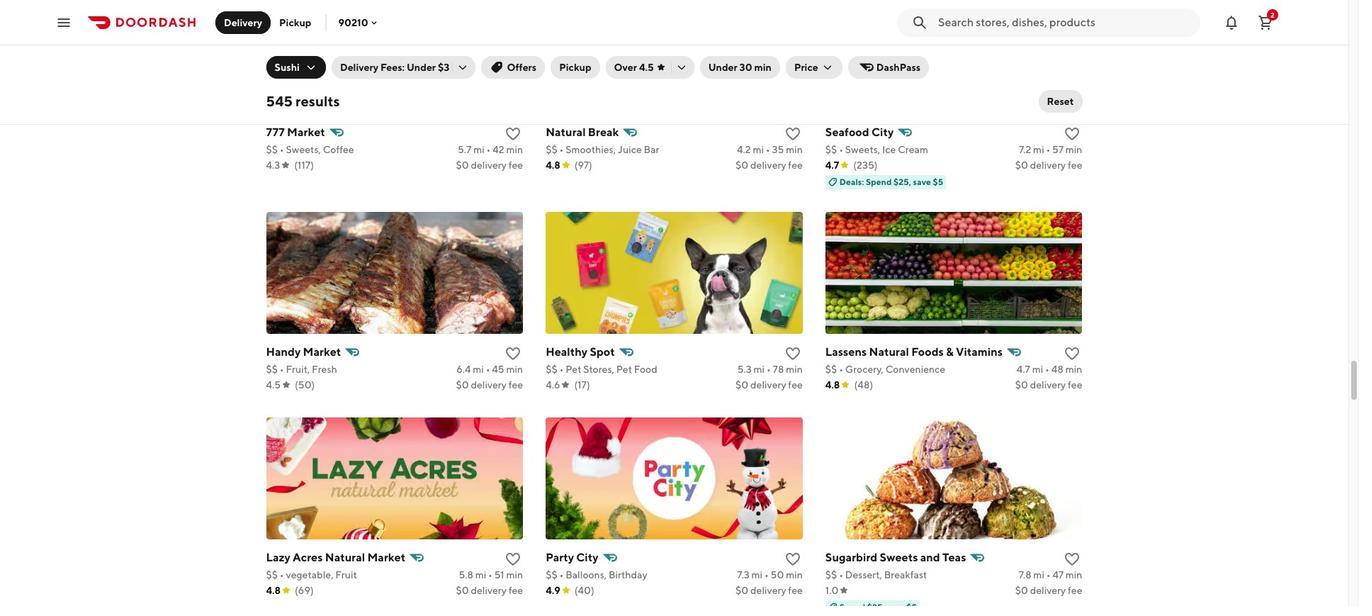 Task type: locate. For each thing, give the bounding box(es) containing it.
delivery
[[224, 17, 262, 28], [340, 62, 379, 73]]

min for healthy spot
[[786, 363, 803, 375]]

$$ up 4.3
[[266, 144, 278, 155]]

4.5 right over
[[639, 62, 654, 73]]

min inside button
[[755, 62, 772, 73]]

mi for healthy spot
[[754, 363, 765, 375]]

delivery for lazy acres natural market
[[471, 585, 507, 596]]

2
[[1271, 10, 1275, 19]]

pickup button up sushi button
[[271, 11, 320, 34]]

$​0 delivery fee down 7.2 mi • 57 min
[[1016, 159, 1083, 171]]

stores,
[[584, 363, 615, 375]]

click to add this store to your saved list image up 7.2 mi • 57 min
[[1064, 125, 1081, 142]]

2 pet from the left
[[617, 363, 632, 375]]

78
[[773, 363, 784, 375]]

$​0 down the 7.3
[[736, 585, 749, 596]]

1 under from the left
[[407, 62, 436, 73]]

$$ down handy
[[266, 363, 278, 375]]

min right 57
[[1066, 144, 1083, 155]]

$$ down seafood
[[826, 144, 837, 155]]

1 vertical spatial delivery
[[340, 62, 379, 73]]

50
[[771, 569, 784, 580]]

(48)
[[855, 379, 873, 390]]

click to add this store to your saved list image up 5.3 mi • 78 min
[[785, 345, 802, 362]]

0 horizontal spatial pickup button
[[271, 11, 320, 34]]

0 vertical spatial 4.7
[[826, 159, 840, 171]]

$​0 for handy market
[[456, 379, 469, 390]]

• left 45
[[486, 363, 490, 375]]

0 vertical spatial natural
[[546, 125, 586, 139]]

mi for seafood city
[[1034, 144, 1045, 155]]

min for 777 market
[[507, 144, 523, 155]]

$​0 delivery fee down 4.2 mi • 35 min
[[736, 159, 803, 171]]

$​0 down 4.7 mi • 48 min
[[1016, 379, 1029, 390]]

$$ down natural break
[[546, 144, 558, 155]]

click to add this store to your saved list image up the 5.7 mi • 42 min
[[505, 125, 522, 142]]

pickup up sushi button
[[279, 17, 312, 28]]

1 horizontal spatial under
[[709, 62, 738, 73]]

545
[[266, 93, 293, 109]]

mi
[[474, 144, 485, 155], [753, 144, 764, 155], [1034, 144, 1045, 155], [473, 363, 484, 375], [754, 363, 765, 375], [1033, 363, 1044, 375], [475, 569, 487, 580], [752, 569, 763, 580], [1034, 569, 1045, 580]]

0 horizontal spatial pickup
[[279, 17, 312, 28]]

fee down 5.8 mi • 51 min
[[509, 585, 523, 596]]

5.3
[[738, 363, 752, 375]]

fee for natural break
[[789, 159, 803, 171]]

2 button
[[1252, 8, 1280, 37]]

mi right 7.2
[[1034, 144, 1045, 155]]

mi right 5.7 in the left of the page
[[474, 144, 485, 155]]

$$ • dessert, breakfast
[[826, 569, 927, 580]]

min right 42
[[507, 144, 523, 155]]

$$ for lassens
[[826, 363, 837, 375]]

0 vertical spatial delivery
[[224, 17, 262, 28]]

min right 50
[[786, 569, 803, 580]]

market
[[287, 125, 325, 139], [303, 345, 341, 358], [368, 551, 406, 564]]

seafood city
[[826, 125, 894, 139]]

4.8 for lassens natural foods & vitamins
[[826, 379, 840, 390]]

$25,
[[894, 176, 912, 187]]

fee for healthy spot
[[789, 379, 803, 390]]

mi right 6.4
[[473, 363, 484, 375]]

0 horizontal spatial 4.5
[[266, 379, 281, 390]]

click to add this store to your saved list image for 777 market
[[505, 125, 522, 142]]

click to add this store to your saved list image for natural break
[[785, 125, 802, 142]]

food
[[634, 363, 658, 375]]

click to add this store to your saved list image for healthy spot
[[785, 345, 802, 362]]

0 horizontal spatial pet
[[566, 363, 582, 375]]

$​0 delivery fee for handy market
[[456, 379, 523, 390]]

0 horizontal spatial sweets,
[[286, 144, 321, 155]]

30
[[740, 62, 753, 73]]

delivery fees: under $3
[[340, 62, 450, 73]]

sweets, up (235)
[[846, 144, 881, 155]]

2 sweets, from the left
[[846, 144, 881, 155]]

delivery for lassens natural foods & vitamins
[[1031, 379, 1066, 390]]

0 vertical spatial 4.5
[[639, 62, 654, 73]]

fee down 4.2 mi • 35 min
[[789, 159, 803, 171]]

delivery down 7.2 mi • 57 min
[[1031, 159, 1066, 171]]

4.8 left (48)
[[826, 379, 840, 390]]

fee for sugarbird sweets and teas
[[1068, 585, 1083, 596]]

mi for lassens natural foods & vitamins
[[1033, 363, 1044, 375]]

pet left food
[[617, 363, 632, 375]]

delivery inside "button"
[[224, 17, 262, 28]]

mi right 4.2
[[753, 144, 764, 155]]

click to add this store to your saved list image up 6.4 mi • 45 min
[[505, 345, 522, 362]]

fee
[[509, 159, 523, 171], [789, 159, 803, 171], [1068, 159, 1083, 171], [509, 379, 523, 390], [789, 379, 803, 390], [1068, 379, 1083, 390], [509, 585, 523, 596], [789, 585, 803, 596], [1068, 585, 1083, 596]]

2 vertical spatial 4.8
[[266, 585, 281, 596]]

3 items, open order cart image
[[1258, 14, 1275, 31]]

click to add this store to your saved list image up 4.2 mi • 35 min
[[785, 125, 802, 142]]

natural up the fruit
[[325, 551, 365, 564]]

$​0 for party city
[[736, 585, 749, 596]]

under
[[407, 62, 436, 73], [709, 62, 738, 73]]

$​0 delivery fee for healthy spot
[[736, 379, 803, 390]]

777 market
[[266, 125, 325, 139]]

1 horizontal spatial 4.5
[[639, 62, 654, 73]]

4.7 for 4.7 mi • 48 min
[[1017, 363, 1031, 375]]

$​0 for 777 market
[[456, 159, 469, 171]]

min
[[755, 62, 772, 73], [507, 144, 523, 155], [786, 144, 803, 155], [1066, 144, 1083, 155], [506, 363, 523, 375], [786, 363, 803, 375], [1066, 363, 1083, 375], [507, 569, 523, 580], [786, 569, 803, 580], [1066, 569, 1083, 580]]

min right 35
[[786, 144, 803, 155]]

city for seafood city
[[872, 125, 894, 139]]

$​0 delivery fee for natural break
[[736, 159, 803, 171]]

fee down 6.4 mi • 45 min
[[509, 379, 523, 390]]

$​0 down 4.2
[[736, 159, 749, 171]]

mi for lazy acres natural market
[[475, 569, 487, 580]]

7.8 mi • 47 min
[[1019, 569, 1083, 580]]

4.7
[[826, 159, 840, 171], [1017, 363, 1031, 375]]

5.7 mi • 42 min
[[458, 144, 523, 155]]

• left 51 at the left bottom of page
[[488, 569, 493, 580]]

juice
[[618, 144, 642, 155]]

min for handy market
[[506, 363, 523, 375]]

$​0 delivery fee for sugarbird sweets and teas
[[1016, 585, 1083, 596]]

$​0 delivery fee for lazy acres natural market
[[456, 585, 523, 596]]

$​0 down 7.2
[[1016, 159, 1029, 171]]

4.2 mi • 35 min
[[737, 144, 803, 155]]

fee for lazy acres natural market
[[509, 585, 523, 596]]

0 horizontal spatial city
[[577, 551, 599, 564]]

delivery down 4.7 mi • 48 min
[[1031, 379, 1066, 390]]

smoothies,
[[566, 144, 616, 155]]

$​0 delivery fee for party city
[[736, 585, 803, 596]]

dashpass
[[877, 62, 921, 73]]

$$ • sweets, ice cream
[[826, 144, 929, 155]]

• left 42
[[487, 144, 491, 155]]

0 horizontal spatial under
[[407, 62, 436, 73]]

0 vertical spatial 4.8
[[546, 159, 561, 171]]

1 horizontal spatial pickup button
[[551, 56, 600, 79]]

$​0 delivery fee down 6.4 mi • 45 min
[[456, 379, 523, 390]]

7.2
[[1019, 144, 1032, 155]]

delivery down 6.4 mi • 45 min
[[471, 379, 507, 390]]

min right the 48
[[1066, 363, 1083, 375]]

4.5 left (50)
[[266, 379, 281, 390]]

4.7 left (235)
[[826, 159, 840, 171]]

over 4.5 button
[[606, 56, 694, 79]]

teas
[[943, 551, 967, 564]]

click to add this store to your saved list image up 4.7 mi • 48 min
[[1064, 345, 1081, 362]]

delivery down 5.8 mi • 51 min
[[471, 585, 507, 596]]

$$ for lazy
[[266, 569, 278, 580]]

fee for lassens natural foods & vitamins
[[1068, 379, 1083, 390]]

• left 78
[[767, 363, 771, 375]]

min for lazy acres natural market
[[507, 569, 523, 580]]

and
[[921, 551, 941, 564]]

0 horizontal spatial 4.8
[[266, 585, 281, 596]]

$$ down lazy
[[266, 569, 278, 580]]

• down sugarbird
[[839, 569, 844, 580]]

1 horizontal spatial delivery
[[340, 62, 379, 73]]

under left '$3'
[[407, 62, 436, 73]]

pickup button
[[271, 11, 320, 34], [551, 56, 600, 79]]

lazy acres natural market
[[266, 551, 406, 564]]

fee down the 5.7 mi • 42 min
[[509, 159, 523, 171]]

4.7 left the 48
[[1017, 363, 1031, 375]]

min right 78
[[786, 363, 803, 375]]

1 vertical spatial pickup
[[559, 62, 592, 73]]

offers
[[507, 62, 537, 73]]

city
[[872, 125, 894, 139], [577, 551, 599, 564]]

4.8 left (69)
[[266, 585, 281, 596]]

click to add this store to your saved list image
[[1064, 345, 1081, 362], [505, 551, 522, 568], [785, 551, 802, 568], [1064, 551, 1081, 568]]

click to add this store to your saved list image for seafood city
[[1064, 125, 1081, 142]]

• down the party
[[560, 569, 564, 580]]

foods
[[912, 345, 944, 358]]

reset
[[1047, 96, 1074, 107]]

1 vertical spatial natural
[[870, 345, 910, 358]]

90210 button
[[338, 17, 380, 28]]

1 vertical spatial 4.7
[[1017, 363, 1031, 375]]

fee down 7.2 mi • 57 min
[[1068, 159, 1083, 171]]

$$ • grocery, convenience
[[826, 363, 946, 375]]

party city
[[546, 551, 599, 564]]

&
[[946, 345, 954, 358]]

lassens
[[826, 345, 867, 358]]

pet up (17) on the bottom of page
[[566, 363, 582, 375]]

2 under from the left
[[709, 62, 738, 73]]

$$ • pet stores, pet food
[[546, 363, 658, 375]]

coffee
[[323, 144, 354, 155]]

delivery down 7.3 mi • 50 min
[[751, 585, 787, 596]]

fee for seafood city
[[1068, 159, 1083, 171]]

4.8 left "(97)"
[[546, 159, 561, 171]]

$​0 down 5.7 in the left of the page
[[456, 159, 469, 171]]

4.6
[[546, 379, 560, 390]]

0 horizontal spatial delivery
[[224, 17, 262, 28]]

sweets, up "(117)"
[[286, 144, 321, 155]]

1 pet from the left
[[566, 363, 582, 375]]

$​0 delivery fee down 7.3 mi • 50 min
[[736, 585, 803, 596]]

mi right '5.8'
[[475, 569, 487, 580]]

5.7
[[458, 144, 472, 155]]

$​0 for natural break
[[736, 159, 749, 171]]

fee down 5.3 mi • 78 min
[[789, 379, 803, 390]]

• left 50
[[765, 569, 769, 580]]

fee down 7.8 mi • 47 min at bottom right
[[1068, 585, 1083, 596]]

4.5 inside button
[[639, 62, 654, 73]]

click to add this store to your saved list image up 7.8 mi • 47 min at bottom right
[[1064, 551, 1081, 568]]

$​0 for sugarbird sweets and teas
[[1016, 585, 1029, 596]]

mi right the 7.3
[[752, 569, 763, 580]]

click to add this store to your saved list image up 7.3 mi • 50 min
[[785, 551, 802, 568]]

2 vertical spatial market
[[368, 551, 406, 564]]

1 vertical spatial 4.5
[[266, 379, 281, 390]]

$​0 delivery fee down the 5.7 mi • 42 min
[[456, 159, 523, 171]]

6.4
[[457, 363, 471, 375]]

$​0 delivery fee down 5.8 mi • 51 min
[[456, 585, 523, 596]]

35
[[772, 144, 784, 155]]

city up $$ • sweets, ice cream
[[872, 125, 894, 139]]

1 vertical spatial city
[[577, 551, 599, 564]]

min right 51 at the left bottom of page
[[507, 569, 523, 580]]

pickup
[[279, 17, 312, 28], [559, 62, 592, 73]]

2 vertical spatial natural
[[325, 551, 365, 564]]

4.5
[[639, 62, 654, 73], [266, 379, 281, 390]]

delivery down the 5.7 mi • 42 min
[[471, 159, 507, 171]]

delivery down 7.8 mi • 47 min at bottom right
[[1031, 585, 1066, 596]]

0 vertical spatial city
[[872, 125, 894, 139]]

delivery for natural break
[[751, 159, 787, 171]]

$​0 delivery fee down 4.7 mi • 48 min
[[1016, 379, 1083, 390]]

notification bell image
[[1224, 14, 1241, 31]]

$​0 delivery fee down 5.3 mi • 78 min
[[736, 379, 803, 390]]

$​0 down '5.8'
[[456, 585, 469, 596]]

1 sweets, from the left
[[286, 144, 321, 155]]

natural
[[546, 125, 586, 139], [870, 345, 910, 358], [325, 551, 365, 564]]

mi left the 48
[[1033, 363, 1044, 375]]

$​0 down 5.3 at the right of page
[[736, 379, 749, 390]]

min right 45
[[506, 363, 523, 375]]

pickup left over
[[559, 62, 592, 73]]

0 vertical spatial pickup
[[279, 17, 312, 28]]

click to add this store to your saved list image
[[505, 125, 522, 142], [785, 125, 802, 142], [1064, 125, 1081, 142], [505, 345, 522, 362], [785, 345, 802, 362]]

$$ up 4.6
[[546, 363, 558, 375]]

1 horizontal spatial sweets,
[[846, 144, 881, 155]]

mi right 7.8
[[1034, 569, 1045, 580]]

mi for natural break
[[753, 144, 764, 155]]

0 vertical spatial market
[[287, 125, 325, 139]]

market for 777 market
[[287, 125, 325, 139]]

pet
[[566, 363, 582, 375], [617, 363, 632, 375]]

7.8
[[1019, 569, 1032, 580]]

5.8
[[459, 569, 474, 580]]

mi for handy market
[[473, 363, 484, 375]]

natural up $$ • grocery, convenience
[[870, 345, 910, 358]]

4.8
[[546, 159, 561, 171], [826, 379, 840, 390], [266, 585, 281, 596]]

4.8 for natural break
[[546, 159, 561, 171]]

sweets,
[[286, 144, 321, 155], [846, 144, 881, 155]]

1 horizontal spatial pickup
[[559, 62, 592, 73]]

min right 47
[[1066, 569, 1083, 580]]

1 horizontal spatial 4.7
[[1017, 363, 1031, 375]]

4.8 for lazy acres natural market
[[266, 585, 281, 596]]

$​0 down 6.4
[[456, 379, 469, 390]]

delivery for 777 market
[[471, 159, 507, 171]]

fee down 7.3 mi • 50 min
[[789, 585, 803, 596]]

0 vertical spatial pickup button
[[271, 11, 320, 34]]

$​0 down 7.8
[[1016, 585, 1029, 596]]

delivery for delivery fees: under $3
[[340, 62, 379, 73]]

2 horizontal spatial 4.8
[[826, 379, 840, 390]]

price
[[795, 62, 819, 73]]

fruit,
[[286, 363, 310, 375]]

$$ up 1.0 at right
[[826, 569, 837, 580]]

pickup button left over
[[551, 56, 600, 79]]

1 vertical spatial 4.8
[[826, 379, 840, 390]]

Store search: begin typing to search for stores available on DoorDash text field
[[939, 15, 1192, 30]]

• up 4.6
[[560, 363, 564, 375]]

mi right 5.3 at the right of page
[[754, 363, 765, 375]]

1 horizontal spatial 4.8
[[546, 159, 561, 171]]

1 horizontal spatial city
[[872, 125, 894, 139]]

1 horizontal spatial pet
[[617, 363, 632, 375]]

0 horizontal spatial 4.7
[[826, 159, 840, 171]]

•
[[280, 144, 284, 155], [487, 144, 491, 155], [560, 144, 564, 155], [766, 144, 770, 155], [839, 144, 844, 155], [1047, 144, 1051, 155], [280, 363, 284, 375], [486, 363, 490, 375], [560, 363, 564, 375], [767, 363, 771, 375], [839, 363, 844, 375], [1046, 363, 1050, 375], [280, 569, 284, 580], [488, 569, 493, 580], [560, 569, 564, 580], [765, 569, 769, 580], [839, 569, 844, 580], [1047, 569, 1051, 580]]

delivery down 4.2 mi • 35 min
[[751, 159, 787, 171]]

$$
[[266, 144, 278, 155], [546, 144, 558, 155], [826, 144, 837, 155], [266, 363, 278, 375], [546, 363, 558, 375], [826, 363, 837, 375], [266, 569, 278, 580], [546, 569, 558, 580], [826, 569, 837, 580]]

1 vertical spatial market
[[303, 345, 341, 358]]

$$ for natural
[[546, 144, 558, 155]]



Task type: vqa. For each thing, say whether or not it's contained in the screenshot.
Sugarbird Sweets and Teas mi
yes



Task type: describe. For each thing, give the bounding box(es) containing it.
spot
[[590, 345, 615, 358]]

price button
[[786, 56, 843, 79]]

1 horizontal spatial natural
[[546, 125, 586, 139]]

acres
[[293, 551, 323, 564]]

birthday
[[609, 569, 648, 580]]

bar
[[644, 144, 660, 155]]

2 horizontal spatial natural
[[870, 345, 910, 358]]

(40)
[[575, 585, 595, 596]]

fruit
[[336, 569, 357, 580]]

delivery for sugarbird sweets and teas
[[1031, 585, 1066, 596]]

delivery for healthy spot
[[751, 379, 787, 390]]

min for lassens natural foods & vitamins
[[1066, 363, 1083, 375]]

(97)
[[575, 159, 593, 171]]

777
[[266, 125, 285, 139]]

$​0 for lassens natural foods & vitamins
[[1016, 379, 1029, 390]]

• down lassens
[[839, 363, 844, 375]]

4.7 for 4.7
[[826, 159, 840, 171]]

vegetable,
[[286, 569, 334, 580]]

click to add this store to your saved list image for teas
[[1064, 551, 1081, 568]]

handy market
[[266, 345, 341, 358]]

dessert,
[[846, 569, 883, 580]]

$$ • balloons, birthday
[[546, 569, 648, 580]]

seafood
[[826, 125, 870, 139]]

(235)
[[854, 159, 878, 171]]

51
[[495, 569, 505, 580]]

reset button
[[1039, 90, 1083, 113]]

90210
[[338, 17, 368, 28]]

sweets, for market
[[286, 144, 321, 155]]

market for handy market
[[303, 345, 341, 358]]

delivery for seafood city
[[1031, 159, 1066, 171]]

$$ • sweets, coffee
[[266, 144, 354, 155]]

min for party city
[[786, 569, 803, 580]]

5.3 mi • 78 min
[[738, 363, 803, 375]]

• left the "fruit," on the left of page
[[280, 363, 284, 375]]

convenience
[[886, 363, 946, 375]]

mi for sugarbird sweets and teas
[[1034, 569, 1045, 580]]

• up 4.3
[[280, 144, 284, 155]]

45
[[492, 363, 505, 375]]

$$ for handy
[[266, 363, 278, 375]]

• left 57
[[1047, 144, 1051, 155]]

fee for party city
[[789, 585, 803, 596]]

delivery for handy market
[[471, 379, 507, 390]]

5.8 mi • 51 min
[[459, 569, 523, 580]]

$$ • smoothies, juice bar
[[546, 144, 660, 155]]

$​0 for lazy acres natural market
[[456, 585, 469, 596]]

deals: spend $25, save $5
[[840, 176, 944, 187]]

$5
[[933, 176, 944, 187]]

0 horizontal spatial natural
[[325, 551, 365, 564]]

click to add this store to your saved list image for &
[[1064, 345, 1081, 362]]

4.2
[[737, 144, 751, 155]]

under 30 min button
[[700, 56, 780, 79]]

4.3
[[266, 159, 280, 171]]

fee for handy market
[[509, 379, 523, 390]]

mi for 777 market
[[474, 144, 485, 155]]

open menu image
[[55, 14, 72, 31]]

47
[[1053, 569, 1064, 580]]

(50)
[[295, 379, 315, 390]]

• left the 48
[[1046, 363, 1050, 375]]

(117)
[[294, 159, 314, 171]]

$$ for sugarbird
[[826, 569, 837, 580]]

fresh
[[312, 363, 337, 375]]

vitamins
[[956, 345, 1003, 358]]

sushi
[[275, 62, 300, 73]]

$$ for healthy
[[546, 363, 558, 375]]

lazy
[[266, 551, 291, 564]]

breakfast
[[885, 569, 927, 580]]

mi for party city
[[752, 569, 763, 580]]

$​0 delivery fee for seafood city
[[1016, 159, 1083, 171]]

under 30 min
[[709, 62, 772, 73]]

save
[[913, 176, 931, 187]]

$$ • fruit, fresh
[[266, 363, 337, 375]]

$$ for 777
[[266, 144, 278, 155]]

$​0 for healthy spot
[[736, 379, 749, 390]]

$3
[[438, 62, 450, 73]]

over
[[614, 62, 637, 73]]

cream
[[898, 144, 929, 155]]

sugarbird sweets and teas
[[826, 551, 967, 564]]

fees:
[[381, 62, 405, 73]]

deals:
[[840, 176, 865, 187]]

• down natural break
[[560, 144, 564, 155]]

handy
[[266, 345, 301, 358]]

lassens natural foods & vitamins
[[826, 345, 1003, 358]]

healthy
[[546, 345, 588, 358]]

over 4.5
[[614, 62, 654, 73]]

1.0
[[826, 585, 839, 596]]

7.3 mi • 50 min
[[738, 569, 803, 580]]

$​0 for seafood city
[[1016, 159, 1029, 171]]

sweets
[[880, 551, 918, 564]]

balloons,
[[566, 569, 607, 580]]

6.4 mi • 45 min
[[457, 363, 523, 375]]

spend
[[866, 176, 892, 187]]

$$ • vegetable, fruit
[[266, 569, 357, 580]]

• down seafood
[[839, 144, 844, 155]]

$​0 delivery fee for lassens natural foods & vitamins
[[1016, 379, 1083, 390]]

545 results
[[266, 93, 340, 109]]

click to add this store to your saved list image for handy market
[[505, 345, 522, 362]]

(17)
[[575, 379, 590, 390]]

7.2 mi • 57 min
[[1019, 144, 1083, 155]]

1 vertical spatial pickup button
[[551, 56, 600, 79]]

party
[[546, 551, 574, 564]]

delivery for delivery
[[224, 17, 262, 28]]

city for party city
[[577, 551, 599, 564]]

$$ for party
[[546, 569, 558, 580]]

break
[[588, 125, 619, 139]]

(69)
[[295, 585, 314, 596]]

• left 35
[[766, 144, 770, 155]]

under inside button
[[709, 62, 738, 73]]

4.9
[[546, 585, 561, 596]]

57
[[1053, 144, 1064, 155]]

$​0 delivery fee for 777 market
[[456, 159, 523, 171]]

delivery button
[[216, 11, 271, 34]]

48
[[1052, 363, 1064, 375]]

click to add this store to your saved list image for market
[[505, 551, 522, 568]]

fee for 777 market
[[509, 159, 523, 171]]

sugarbird
[[826, 551, 878, 564]]

sweets, for city
[[846, 144, 881, 155]]

dashpass button
[[848, 56, 929, 79]]

offers button
[[482, 56, 545, 79]]

min for natural break
[[786, 144, 803, 155]]

• down lazy
[[280, 569, 284, 580]]

• left 47
[[1047, 569, 1051, 580]]

4.7 mi • 48 min
[[1017, 363, 1083, 375]]

42
[[493, 144, 505, 155]]

min for sugarbird sweets and teas
[[1066, 569, 1083, 580]]

delivery for party city
[[751, 585, 787, 596]]

min for seafood city
[[1066, 144, 1083, 155]]

7.3
[[738, 569, 750, 580]]

$$ for seafood
[[826, 144, 837, 155]]



